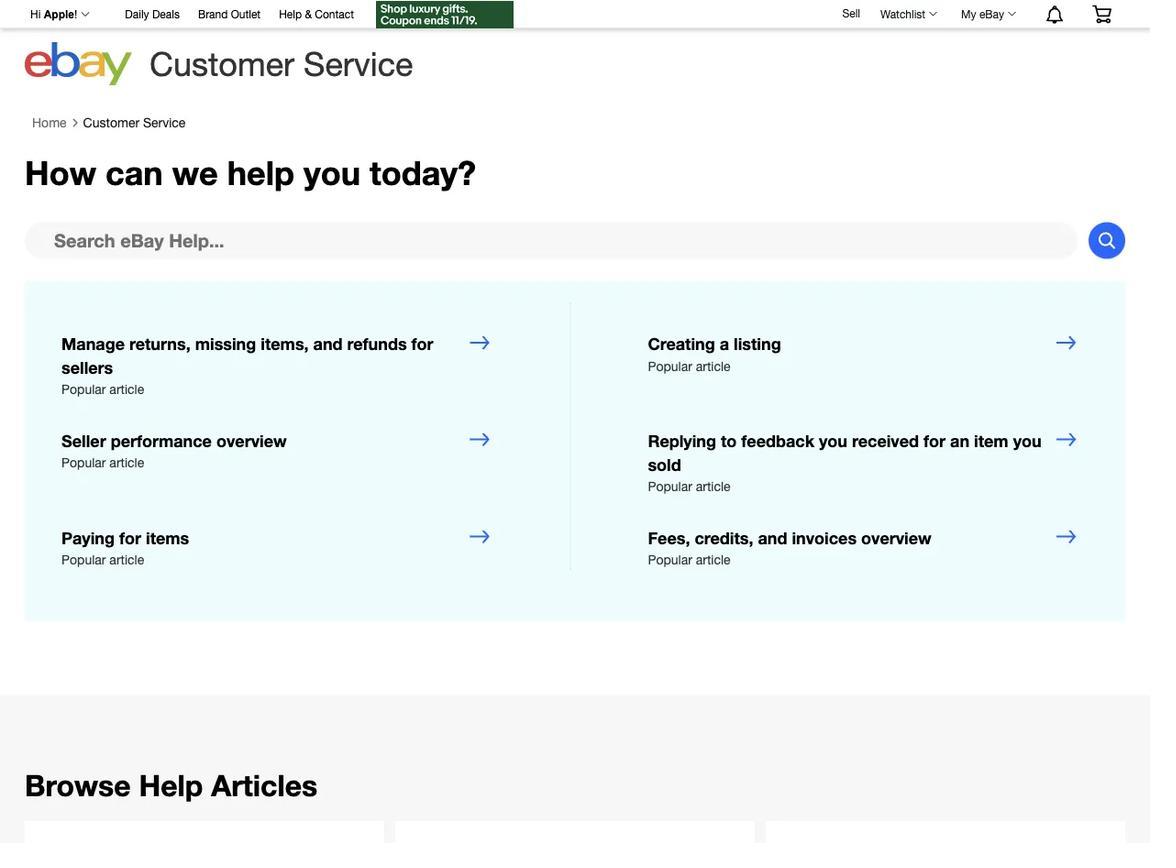 Task type: locate. For each thing, give the bounding box(es) containing it.
credits,
[[695, 528, 753, 548]]

0 horizontal spatial customer
[[83, 115, 139, 130]]

for right refunds on the left of page
[[412, 334, 434, 354]]

customer up 'can'
[[83, 115, 139, 130]]

article down credits,
[[696, 553, 731, 568]]

articles
[[211, 769, 318, 803]]

hi
[[30, 8, 41, 21]]

popular
[[648, 358, 692, 374], [61, 382, 106, 397], [61, 456, 106, 471], [648, 479, 692, 494], [61, 553, 106, 568], [648, 553, 692, 568]]

popular inside "seller performance overview popular article"
[[61, 456, 106, 471]]

help
[[279, 8, 302, 21], [139, 769, 203, 803]]

customer down brand outlet link
[[150, 44, 294, 83]]

for left items
[[119, 528, 141, 548]]

refunds
[[347, 334, 407, 354]]

1 horizontal spatial and
[[758, 528, 787, 548]]

fees,
[[648, 528, 690, 548]]

your shopping cart image
[[1092, 5, 1113, 23]]

customer service up 'can'
[[83, 115, 186, 130]]

invoices
[[792, 528, 857, 548]]

you right the item
[[1013, 431, 1042, 451]]

0 horizontal spatial you
[[304, 153, 360, 193]]

my ebay link
[[951, 3, 1025, 25]]

service inside banner
[[304, 44, 413, 83]]

my ebay
[[961, 7, 1004, 20]]

1 vertical spatial service
[[143, 115, 186, 130]]

how
[[25, 153, 96, 193]]

1 horizontal spatial help
[[279, 8, 302, 21]]

home
[[32, 115, 67, 130]]

can
[[105, 153, 163, 193]]

paying for items popular article
[[61, 528, 189, 568]]

customer service banner
[[20, 0, 1126, 92]]

1 vertical spatial for
[[924, 431, 946, 451]]

paying
[[61, 528, 115, 548]]

customer service
[[150, 44, 413, 83], [83, 115, 186, 130]]

for inside replying to feedback you received for an item you sold popular article
[[924, 431, 946, 451]]

browse
[[25, 769, 131, 803]]

and
[[313, 334, 343, 354], [758, 528, 787, 548]]

popular down paying at left bottom
[[61, 553, 106, 568]]

and right the items,
[[313, 334, 343, 354]]

popular down fees,
[[648, 553, 692, 568]]

fees, credits, and invoices overview popular article
[[648, 528, 932, 568]]

article
[[696, 358, 731, 374], [109, 382, 144, 397], [109, 456, 144, 471], [696, 479, 731, 494], [109, 553, 144, 568], [696, 553, 731, 568]]

0 vertical spatial for
[[412, 334, 434, 354]]

2 vertical spatial for
[[119, 528, 141, 548]]

items,
[[261, 334, 309, 354]]

popular down seller
[[61, 456, 106, 471]]

1 vertical spatial customer
[[83, 115, 139, 130]]

!
[[74, 8, 77, 21]]

article inside manage returns, missing items, and refunds for sellers popular article
[[109, 382, 144, 397]]

service
[[304, 44, 413, 83], [143, 115, 186, 130]]

service up 'can'
[[143, 115, 186, 130]]

brand outlet link
[[198, 5, 261, 25]]

service down contact at top
[[304, 44, 413, 83]]

0 horizontal spatial overview
[[216, 431, 287, 451]]

help & contact
[[279, 8, 354, 21]]

today?
[[370, 153, 476, 193]]

article down to
[[696, 479, 731, 494]]

1 vertical spatial help
[[139, 769, 203, 803]]

brand
[[198, 8, 228, 21]]

0 horizontal spatial help
[[139, 769, 203, 803]]

1 horizontal spatial you
[[819, 431, 848, 451]]

and right credits,
[[758, 528, 787, 548]]

0 horizontal spatial for
[[119, 528, 141, 548]]

for inside the 'paying for items popular article'
[[119, 528, 141, 548]]

item
[[974, 431, 1009, 451]]

for left an
[[924, 431, 946, 451]]

article down sellers
[[109, 382, 144, 397]]

seller performance overview popular article
[[61, 431, 287, 471]]

1 vertical spatial overview
[[861, 528, 932, 548]]

overview
[[216, 431, 287, 451], [861, 528, 932, 548]]

article inside the 'paying for items popular article'
[[109, 553, 144, 568]]

overview down manage returns, missing items, and refunds for sellers popular article
[[216, 431, 287, 451]]

popular down 'sold'
[[648, 479, 692, 494]]

brand outlet
[[198, 8, 261, 21]]

an
[[950, 431, 970, 451]]

overview inside fees, credits, and invoices overview popular article
[[861, 528, 932, 548]]

overview right invoices
[[861, 528, 932, 548]]

customer
[[150, 44, 294, 83], [83, 115, 139, 130]]

2 horizontal spatial you
[[1013, 431, 1042, 451]]

0 vertical spatial help
[[279, 8, 302, 21]]

deals
[[152, 8, 180, 21]]

you
[[304, 153, 360, 193], [819, 431, 848, 451], [1013, 431, 1042, 451]]

1 horizontal spatial service
[[304, 44, 413, 83]]

for
[[412, 334, 434, 354], [924, 431, 946, 451], [119, 528, 141, 548]]

0 vertical spatial customer
[[150, 44, 294, 83]]

popular inside the 'paying for items popular article'
[[61, 553, 106, 568]]

popular down creating
[[648, 358, 692, 374]]

account navigation
[[20, 0, 1126, 31]]

customer service link
[[83, 115, 186, 131]]

listing
[[734, 334, 781, 354]]

1 vertical spatial and
[[758, 528, 787, 548]]

manage returns, missing items, and refunds for sellers popular article
[[61, 334, 434, 397]]

replying
[[648, 431, 716, 451]]

0 vertical spatial service
[[304, 44, 413, 83]]

customer service down '&'
[[150, 44, 413, 83]]

1 vertical spatial customer service
[[83, 115, 186, 130]]

0 vertical spatial overview
[[216, 431, 287, 451]]

popular inside "creating a listing popular article"
[[648, 358, 692, 374]]

manage
[[61, 334, 125, 354]]

article down performance
[[109, 456, 144, 471]]

daily
[[125, 8, 149, 21]]

article down 'a'
[[696, 358, 731, 374]]

daily deals
[[125, 8, 180, 21]]

0 horizontal spatial service
[[143, 115, 186, 130]]

Search eBay Help... text field
[[25, 222, 1078, 259]]

returns,
[[129, 334, 191, 354]]

performance
[[111, 431, 212, 451]]

0 vertical spatial customer service
[[150, 44, 413, 83]]

2 horizontal spatial for
[[924, 431, 946, 451]]

popular inside replying to feedback you received for an item you sold popular article
[[648, 479, 692, 494]]

1 horizontal spatial overview
[[861, 528, 932, 548]]

0 horizontal spatial and
[[313, 334, 343, 354]]

1 horizontal spatial customer
[[150, 44, 294, 83]]

overview inside "seller performance overview popular article"
[[216, 431, 287, 451]]

you left received
[[819, 431, 848, 451]]

0 vertical spatial and
[[313, 334, 343, 354]]

popular down sellers
[[61, 382, 106, 397]]

you right 'help'
[[304, 153, 360, 193]]

1 horizontal spatial for
[[412, 334, 434, 354]]

article down paying at left bottom
[[109, 553, 144, 568]]



Task type: describe. For each thing, give the bounding box(es) containing it.
watchlist
[[881, 7, 926, 20]]

customer service inside how can we help you today? main content
[[83, 115, 186, 130]]

help inside how can we help you today? main content
[[139, 769, 203, 803]]

ebay
[[980, 7, 1004, 20]]

article inside "seller performance overview popular article"
[[109, 456, 144, 471]]

customer inside how can we help you today? main content
[[83, 115, 139, 130]]

browse help articles
[[25, 769, 318, 803]]

how can we help you today?
[[25, 153, 476, 193]]

feedback
[[742, 431, 815, 451]]

a
[[720, 334, 729, 354]]

home link
[[32, 115, 67, 131]]

outlet
[[231, 8, 261, 21]]

seller
[[61, 431, 106, 451]]

article inside "creating a listing popular article"
[[696, 358, 731, 374]]

contact
[[315, 8, 354, 21]]

help & contact link
[[279, 5, 354, 25]]

to
[[721, 431, 737, 451]]

sold
[[648, 455, 681, 475]]

get the coupon image
[[376, 1, 514, 28]]

and inside manage returns, missing items, and refunds for sellers popular article
[[313, 334, 343, 354]]

received
[[852, 431, 919, 451]]

&
[[305, 8, 312, 21]]

items
[[146, 528, 189, 548]]

apple
[[44, 8, 74, 21]]

we
[[172, 153, 218, 193]]

missing
[[195, 334, 256, 354]]

help inside help & contact link
[[279, 8, 302, 21]]

and inside fees, credits, and invoices overview popular article
[[758, 528, 787, 548]]

sell link
[[834, 7, 869, 19]]

sell
[[842, 7, 860, 19]]

daily deals link
[[125, 5, 180, 25]]

hi apple !
[[30, 8, 77, 21]]

article inside fees, credits, and invoices overview popular article
[[696, 553, 731, 568]]

article inside replying to feedback you received for an item you sold popular article
[[696, 479, 731, 494]]

popular inside manage returns, missing items, and refunds for sellers popular article
[[61, 382, 106, 397]]

for inside manage returns, missing items, and refunds for sellers popular article
[[412, 334, 434, 354]]

help
[[227, 153, 294, 193]]

sellers
[[61, 358, 113, 378]]

my
[[961, 7, 977, 20]]

popular inside fees, credits, and invoices overview popular article
[[648, 553, 692, 568]]

creating
[[648, 334, 715, 354]]

replying to feedback you received for an item you sold popular article
[[648, 431, 1042, 494]]

how can we help you today? main content
[[0, 106, 1150, 844]]

creating a listing popular article
[[648, 334, 781, 374]]

service inside how can we help you today? main content
[[143, 115, 186, 130]]

customer service inside banner
[[150, 44, 413, 83]]

watchlist link
[[871, 3, 946, 25]]

customer inside banner
[[150, 44, 294, 83]]



Task type: vqa. For each thing, say whether or not it's contained in the screenshot.
Sponsored JBL Tune 230NC TWS True Wireless Bluetooth Noise Cancelling Headphones Sport New $30.00 Free shipping Seller with a 100% positive feedback
no



